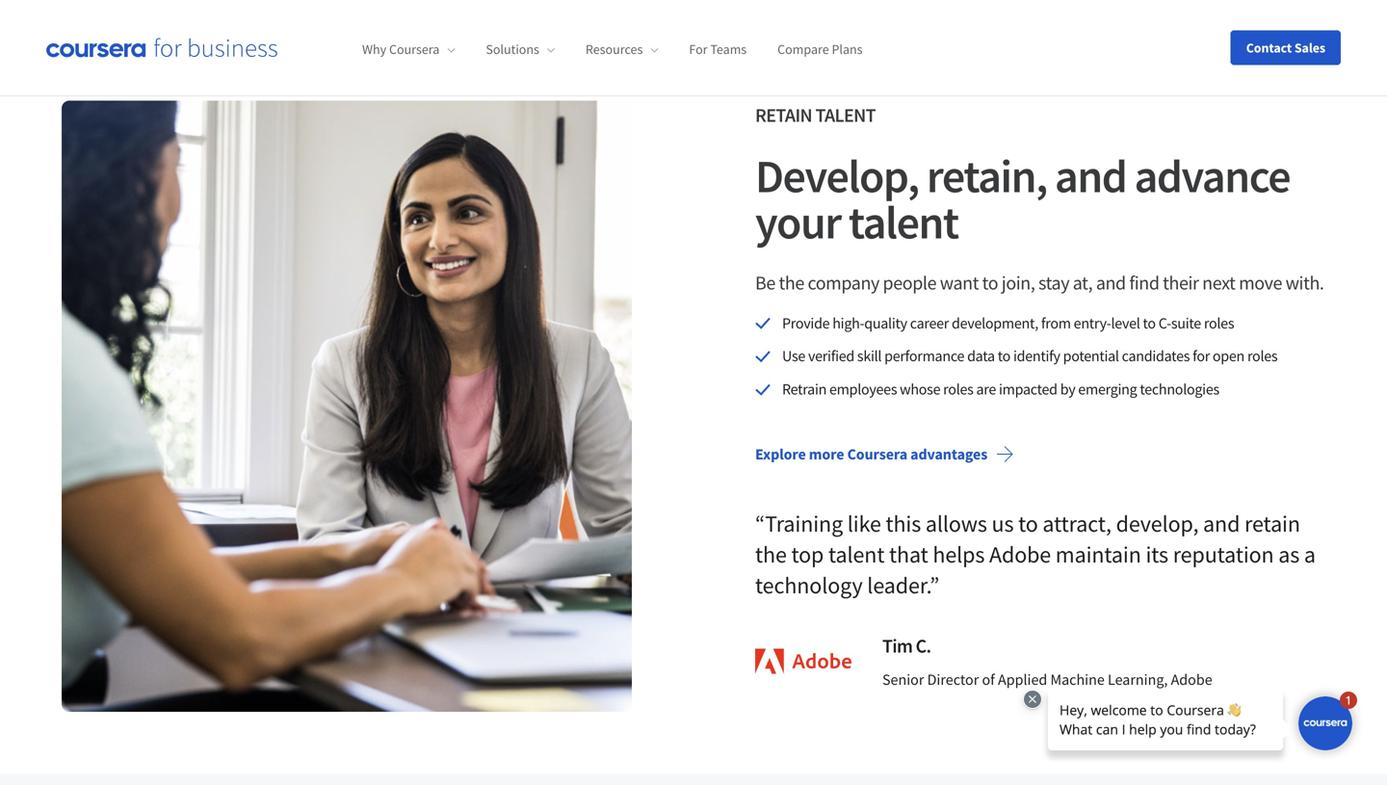 Task type: vqa. For each thing, say whether or not it's contained in the screenshot.
USE
yes



Task type: locate. For each thing, give the bounding box(es) containing it.
0 vertical spatial and
[[1055, 147, 1127, 205]]

this
[[886, 509, 921, 538]]

tim c.
[[883, 634, 931, 658]]

that
[[889, 540, 928, 569]]

to left join,
[[982, 271, 998, 295]]

talent up people
[[849, 193, 958, 251]]

at,
[[1073, 271, 1093, 295]]

by
[[1060, 380, 1076, 399]]

the right be
[[779, 271, 804, 295]]

adobe inside the training like this allows us to attract, develop, and retain the top talent that helps adobe maintain its reputation as a technology leader.
[[990, 540, 1051, 569]]

1 vertical spatial and
[[1096, 271, 1126, 295]]

adobe right learning, at bottom right
[[1171, 670, 1213, 689]]

0 vertical spatial roles
[[1204, 313, 1234, 333]]

0 vertical spatial talent
[[849, 193, 958, 251]]

director
[[927, 670, 979, 689]]

roles left "are"
[[943, 380, 974, 399]]

be the company people want to join, stay at, and find their next move with.
[[755, 271, 1324, 295]]

resources link
[[586, 41, 658, 58]]

whose
[[900, 380, 941, 399]]

roles right open
[[1248, 347, 1278, 366]]

to for attract,
[[1018, 509, 1038, 538]]

to inside the training like this allows us to attract, develop, and retain the top talent that helps adobe maintain its reputation as a technology leader.
[[1018, 509, 1038, 538]]

retain,
[[927, 147, 1047, 205]]

performance
[[885, 347, 965, 366]]

reputation
[[1173, 540, 1274, 569]]

retrain employees whose roles are impacted by emerging technologies
[[782, 380, 1220, 399]]

and inside develop, retain, and advance your talent
[[1055, 147, 1127, 205]]

roles for use verified skill performance data to identify potential candidates for open roles
[[1248, 347, 1278, 366]]

why coursera
[[362, 41, 440, 58]]

next
[[1203, 271, 1236, 295]]

tim
[[883, 634, 913, 658]]

explore more coursera advantages
[[755, 445, 988, 464]]

the
[[779, 271, 804, 295], [755, 540, 787, 569]]

adobe
[[990, 540, 1051, 569], [1171, 670, 1213, 689]]

talent down the like
[[829, 540, 885, 569]]

roles
[[1204, 313, 1234, 333], [1248, 347, 1278, 366], [943, 380, 974, 399]]

be
[[755, 271, 775, 295]]

1 vertical spatial the
[[755, 540, 787, 569]]

data
[[967, 347, 995, 366]]

adobe down us on the right of the page
[[990, 540, 1051, 569]]

advance
[[1135, 147, 1290, 205]]

retain
[[1245, 509, 1301, 538]]

roles right suite
[[1204, 313, 1234, 333]]

people
[[883, 271, 937, 295]]

retain talent
[[755, 103, 876, 127]]

0 vertical spatial coursera
[[389, 41, 440, 58]]

compare plans
[[778, 41, 863, 58]]

0 horizontal spatial adobe
[[990, 540, 1051, 569]]

development,
[[952, 313, 1039, 333]]

explore more coursera advantages link
[[740, 431, 1030, 477]]

develop,
[[1116, 509, 1199, 538]]

1 vertical spatial roles
[[1248, 347, 1278, 366]]

emerging
[[1078, 380, 1137, 399]]

coursera right why
[[389, 41, 440, 58]]

2 vertical spatial and
[[1203, 509, 1240, 538]]

c-
[[1159, 313, 1171, 333]]

0 vertical spatial adobe
[[990, 540, 1051, 569]]

1 horizontal spatial roles
[[1204, 313, 1234, 333]]

coursera
[[389, 41, 440, 58], [847, 445, 908, 464]]

high-
[[833, 313, 864, 333]]

to right data
[[998, 347, 1011, 366]]

like
[[848, 509, 881, 538]]

learning,
[[1108, 670, 1168, 689]]

move
[[1239, 271, 1282, 295]]

technology
[[755, 571, 863, 600]]

why
[[362, 41, 387, 58]]

talent
[[849, 193, 958, 251], [829, 540, 885, 569]]

develop, retain, and advance your talent
[[755, 147, 1290, 251]]

to for identify
[[998, 347, 1011, 366]]

1 vertical spatial adobe
[[1171, 670, 1213, 689]]

1 vertical spatial coursera
[[847, 445, 908, 464]]

1 vertical spatial talent
[[829, 540, 885, 569]]

the left the "top"
[[755, 540, 787, 569]]

and inside the training like this allows us to attract, develop, and retain the top talent that helps adobe maintain its reputation as a technology leader.
[[1203, 509, 1240, 538]]

to right us on the right of the page
[[1018, 509, 1038, 538]]

quality
[[864, 313, 907, 333]]

2 vertical spatial roles
[[943, 380, 974, 399]]

use verified skill performance data to identify potential candidates for open roles
[[782, 347, 1278, 366]]

its
[[1146, 540, 1169, 569]]

technologies
[[1140, 380, 1220, 399]]

coursera right the more
[[847, 445, 908, 464]]

the inside the training like this allows us to attract, develop, and retain the top talent that helps adobe maintain its reputation as a technology leader.
[[755, 540, 787, 569]]

for
[[689, 41, 708, 58]]

top
[[791, 540, 824, 569]]

verified
[[808, 347, 855, 366]]

to
[[982, 271, 998, 295], [1143, 313, 1156, 333], [998, 347, 1011, 366], [1018, 509, 1038, 538]]

as
[[1279, 540, 1300, 569]]

applied
[[998, 670, 1048, 689]]

0 horizontal spatial coursera
[[389, 41, 440, 58]]

2 horizontal spatial roles
[[1248, 347, 1278, 366]]

potential
[[1063, 347, 1119, 366]]

allows
[[926, 509, 987, 538]]

level
[[1111, 313, 1140, 333]]

impacted
[[999, 380, 1058, 399]]

for teams
[[689, 41, 747, 58]]

solutions
[[486, 41, 539, 58]]

talent
[[816, 103, 876, 127]]



Task type: describe. For each thing, give the bounding box(es) containing it.
compare plans link
[[778, 41, 863, 58]]

candidates
[[1122, 347, 1190, 366]]

of
[[982, 670, 995, 689]]

company
[[808, 271, 880, 295]]

your
[[755, 193, 841, 251]]

training
[[765, 509, 843, 538]]

skill
[[857, 347, 882, 366]]

0 vertical spatial the
[[779, 271, 804, 295]]

coursera hiring solutions image
[[62, 100, 632, 712]]

advantages
[[911, 445, 988, 464]]

leader.
[[867, 571, 930, 600]]

us
[[992, 509, 1014, 538]]

explore
[[755, 445, 806, 464]]

attract,
[[1043, 509, 1112, 538]]

provide high-quality career development, from entry-level to c-suite roles
[[782, 313, 1234, 333]]

open
[[1213, 347, 1245, 366]]

talent inside the training like this allows us to attract, develop, and retain the top talent that helps adobe maintain its reputation as a technology leader.
[[829, 540, 885, 569]]

stay
[[1039, 271, 1070, 295]]

suite
[[1171, 313, 1201, 333]]

1 horizontal spatial coursera
[[847, 445, 908, 464]]

helps
[[933, 540, 985, 569]]

join,
[[1002, 271, 1035, 295]]

compare
[[778, 41, 829, 58]]

for
[[1193, 347, 1210, 366]]

retain
[[755, 103, 812, 127]]

senior director of applied machine learning, adobe
[[883, 670, 1213, 689]]

career
[[910, 313, 949, 333]]

coursera for business image
[[46, 38, 277, 57]]

contact sales
[[1246, 39, 1326, 56]]

retrain
[[782, 380, 827, 399]]

are
[[976, 380, 996, 399]]

contact
[[1246, 39, 1292, 56]]

a
[[1304, 540, 1316, 569]]

want
[[940, 271, 979, 295]]

adobe logo image
[[755, 649, 852, 674]]

employees
[[830, 380, 897, 399]]

training like this allows us to attract, develop, and retain the top talent that helps adobe maintain its reputation as a technology leader.
[[755, 509, 1316, 600]]

more
[[809, 445, 844, 464]]

find
[[1129, 271, 1160, 295]]

to for join,
[[982, 271, 998, 295]]

solutions link
[[486, 41, 555, 58]]

from
[[1041, 313, 1071, 333]]

machine
[[1051, 670, 1105, 689]]

senior
[[883, 670, 924, 689]]

contact sales button
[[1231, 30, 1341, 65]]

plans
[[832, 41, 863, 58]]

use
[[782, 347, 806, 366]]

their
[[1163, 271, 1199, 295]]

why coursera link
[[362, 41, 455, 58]]

with.
[[1286, 271, 1324, 295]]

c.
[[916, 634, 931, 658]]

entry-
[[1074, 313, 1111, 333]]

for teams link
[[689, 41, 747, 58]]

talent inside develop, retain, and advance your talent
[[849, 193, 958, 251]]

resources
[[586, 41, 643, 58]]

provide
[[782, 313, 830, 333]]

roles for provide high-quality career development, from entry-level to c-suite roles
[[1204, 313, 1234, 333]]

0 horizontal spatial roles
[[943, 380, 974, 399]]

identify
[[1013, 347, 1060, 366]]

develop,
[[755, 147, 919, 205]]

to left c-
[[1143, 313, 1156, 333]]

1 horizontal spatial adobe
[[1171, 670, 1213, 689]]

teams
[[710, 41, 747, 58]]

maintain
[[1056, 540, 1141, 569]]

sales
[[1295, 39, 1326, 56]]



